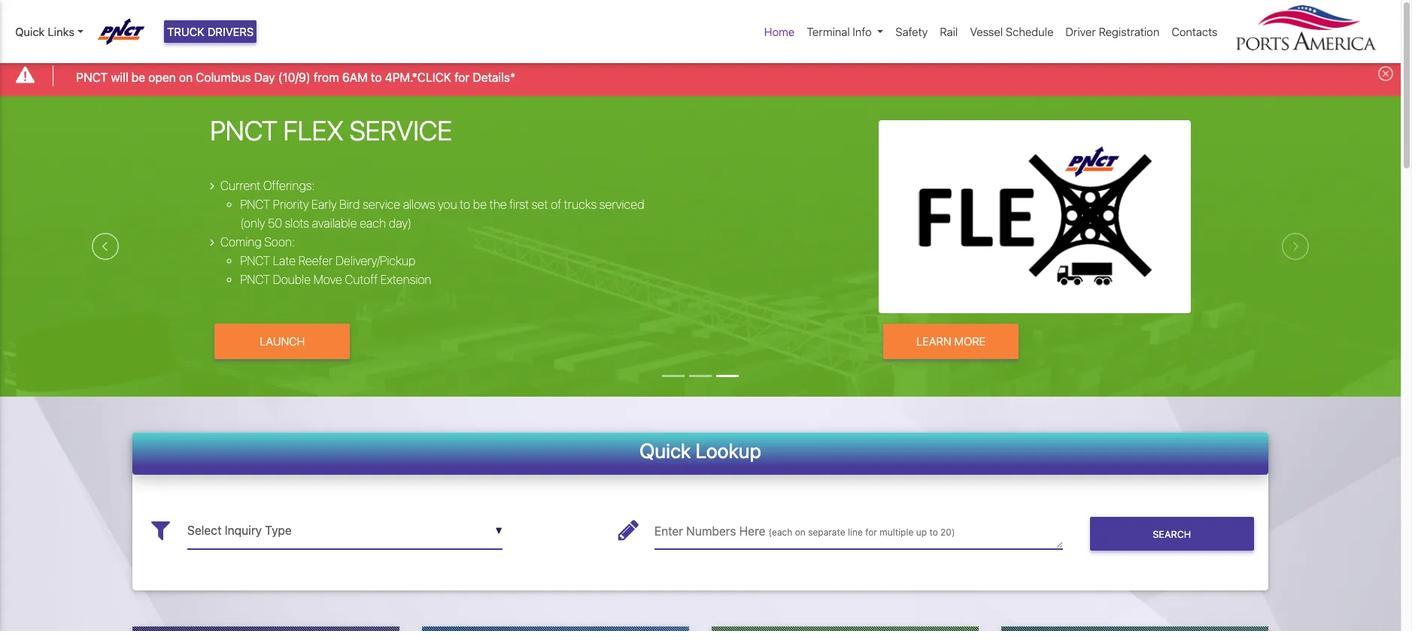 Task type: describe. For each thing, give the bounding box(es) containing it.
terminal info link
[[801, 17, 889, 46]]

rail link
[[934, 17, 964, 46]]

each
[[360, 217, 386, 230]]

registration
[[1099, 25, 1160, 38]]

you
[[438, 198, 457, 211]]

soon:
[[264, 236, 295, 249]]

50
[[268, 217, 282, 230]]

pnct will be open on columbus day (10/9) from 6am to 4pm.*click for details* link
[[76, 68, 515, 86]]

up
[[916, 527, 927, 539]]

extension
[[380, 273, 431, 287]]

pnct flex service
[[210, 114, 452, 147]]

lookup
[[696, 439, 761, 463]]

to inside current offerings: pnct priority early bird service allows you to be the first set of trucks serviced (only 50 slots available each day)
[[460, 198, 470, 211]]

home
[[764, 25, 795, 38]]

cutoff
[[345, 273, 378, 287]]

pnct inside current offerings: pnct priority early bird service allows you to be the first set of trucks serviced (only 50 slots available each day)
[[240, 198, 270, 211]]

launch
[[260, 335, 305, 348]]

coming
[[220, 236, 262, 249]]

separate
[[808, 527, 845, 539]]

driver
[[1066, 25, 1096, 38]]

launch button
[[215, 324, 350, 359]]

quick for quick links
[[15, 25, 45, 38]]

be inside current offerings: pnct priority early bird service allows you to be the first set of trucks serviced (only 50 slots available each day)
[[473, 198, 487, 211]]

on for columbus
[[179, 70, 193, 84]]

enter numbers here (each on separate line for multiple up to 20)
[[654, 525, 955, 539]]

to for pnct will be open on columbus day (10/9) from 6am to 4pm.*click for details*
[[371, 70, 382, 84]]

flex
[[283, 114, 344, 147]]

multiple
[[880, 527, 914, 539]]

offerings:
[[263, 179, 315, 193]]

info
[[853, 25, 872, 38]]

angle right image for coming
[[210, 236, 214, 248]]

set
[[532, 198, 548, 211]]

learn
[[916, 335, 951, 348]]

truck
[[167, 25, 205, 38]]

serviced
[[599, 198, 644, 211]]

learn more link
[[883, 324, 1019, 359]]

contacts
[[1172, 25, 1218, 38]]

priority
[[273, 198, 309, 211]]

for inside alert
[[454, 70, 470, 84]]

pnct inside pnct will be open on columbus day (10/9) from 6am to 4pm.*click for details* link
[[76, 70, 108, 84]]

▼
[[495, 526, 502, 537]]

quick for quick lookup
[[639, 439, 691, 463]]

pnct down coming
[[240, 254, 270, 268]]

current
[[220, 179, 261, 193]]

day
[[254, 70, 275, 84]]

4pm.*click
[[385, 70, 451, 84]]

available
[[312, 217, 357, 230]]

quick links
[[15, 25, 74, 38]]

bird
[[339, 198, 360, 211]]

enter
[[654, 525, 683, 539]]

numbers
[[686, 525, 736, 539]]

contacts link
[[1166, 17, 1224, 46]]

drivers
[[207, 25, 254, 38]]



Task type: vqa. For each thing, say whether or not it's contained in the screenshot.
Columbus's on
yes



Task type: locate. For each thing, give the bounding box(es) containing it.
on
[[179, 70, 193, 84], [795, 527, 806, 539]]

for
[[454, 70, 470, 84], [865, 527, 877, 539]]

schedule
[[1006, 25, 1054, 38]]

1 horizontal spatial for
[[865, 527, 877, 539]]

1 horizontal spatial to
[[460, 198, 470, 211]]

1 horizontal spatial on
[[795, 527, 806, 539]]

close image
[[1378, 66, 1393, 81]]

0 vertical spatial quick
[[15, 25, 45, 38]]

0 horizontal spatial be
[[131, 70, 145, 84]]

pnct up current
[[210, 114, 278, 147]]

move
[[314, 273, 342, 287]]

for left "details*"
[[454, 70, 470, 84]]

6am
[[342, 70, 368, 84]]

the
[[489, 198, 507, 211]]

here
[[739, 525, 765, 539]]

on right (each
[[795, 527, 806, 539]]

to right up
[[929, 527, 938, 539]]

pnct will be open on columbus day (10/9) from 6am to 4pm.*click for details*
[[76, 70, 515, 84]]

day)
[[389, 217, 412, 230]]

to right you
[[460, 198, 470, 211]]

0 horizontal spatial for
[[454, 70, 470, 84]]

1 horizontal spatial quick
[[639, 439, 691, 463]]

early
[[312, 198, 337, 211]]

be
[[131, 70, 145, 84], [473, 198, 487, 211]]

0 vertical spatial on
[[179, 70, 193, 84]]

(only
[[240, 217, 265, 230]]

None text field
[[187, 513, 502, 550], [654, 513, 1063, 550], [187, 513, 502, 550], [654, 513, 1063, 550]]

pnct will be open on columbus day (10/9) from 6am to 4pm.*click for details* alert
[[0, 55, 1401, 96]]

vessel
[[970, 25, 1003, 38]]

1 angle right image from the top
[[210, 180, 214, 192]]

pnct
[[76, 70, 108, 84], [210, 114, 278, 147], [240, 198, 270, 211], [240, 254, 270, 268], [240, 273, 270, 287]]

for inside the enter numbers here (each on separate line for multiple up to 20)
[[865, 527, 877, 539]]

on right open
[[179, 70, 193, 84]]

truck drivers link
[[164, 20, 257, 43]]

1 vertical spatial angle right image
[[210, 236, 214, 248]]

for right line
[[865, 527, 877, 539]]

links
[[48, 25, 74, 38]]

0 vertical spatial angle right image
[[210, 180, 214, 192]]

truck drivers
[[167, 25, 254, 38]]

driver registration
[[1066, 25, 1160, 38]]

on inside the enter numbers here (each on separate line for multiple up to 20)
[[795, 527, 806, 539]]

delivery/pickup
[[336, 254, 415, 268]]

pnct up (only
[[240, 198, 270, 211]]

safety
[[896, 25, 928, 38]]

to
[[371, 70, 382, 84], [460, 198, 470, 211], [929, 527, 938, 539]]

pnct left will
[[76, 70, 108, 84]]

allows
[[403, 198, 435, 211]]

slots
[[285, 217, 309, 230]]

to for enter numbers here (each on separate line for multiple up to 20)
[[929, 527, 938, 539]]

on for separate
[[795, 527, 806, 539]]

on inside alert
[[179, 70, 193, 84]]

1 vertical spatial for
[[865, 527, 877, 539]]

quick lookup
[[639, 439, 761, 463]]

open
[[148, 70, 176, 84]]

first
[[509, 198, 529, 211]]

to right 6am at left top
[[371, 70, 382, 84]]

coming soon: pnct late reefer delivery/pickup pnct double move cutoff extension
[[220, 236, 431, 287]]

terminal
[[807, 25, 850, 38]]

0 vertical spatial be
[[131, 70, 145, 84]]

0 vertical spatial for
[[454, 70, 470, 84]]

angle right image
[[210, 180, 214, 192], [210, 236, 214, 248]]

quick links link
[[15, 23, 83, 40]]

angle right image left current
[[210, 180, 214, 192]]

be inside pnct will be open on columbus day (10/9) from 6am to 4pm.*click for details* link
[[131, 70, 145, 84]]

will
[[111, 70, 128, 84]]

2 horizontal spatial to
[[929, 527, 938, 539]]

quick left lookup
[[639, 439, 691, 463]]

pnct left double
[[240, 273, 270, 287]]

angle right image left coming
[[210, 236, 214, 248]]

2 angle right image from the top
[[210, 236, 214, 248]]

terminal info
[[807, 25, 872, 38]]

columbus
[[196, 70, 251, 84]]

reefer
[[298, 254, 333, 268]]

details*
[[473, 70, 515, 84]]

0 horizontal spatial quick
[[15, 25, 45, 38]]

rail
[[940, 25, 958, 38]]

line
[[848, 527, 863, 539]]

flexible service image
[[0, 96, 1401, 481]]

0 vertical spatial to
[[371, 70, 382, 84]]

late
[[273, 254, 296, 268]]

1 horizontal spatial be
[[473, 198, 487, 211]]

vessel schedule link
[[964, 17, 1060, 46]]

0 horizontal spatial on
[[179, 70, 193, 84]]

1 vertical spatial quick
[[639, 439, 691, 463]]

0 horizontal spatial to
[[371, 70, 382, 84]]

be right will
[[131, 70, 145, 84]]

current offerings: pnct priority early bird service allows you to be the first set of trucks serviced (only 50 slots available each day)
[[220, 179, 644, 230]]

service
[[349, 114, 452, 147]]

angle right image for current
[[210, 180, 214, 192]]

(each
[[769, 527, 792, 539]]

(10/9)
[[278, 70, 310, 84]]

home link
[[758, 17, 801, 46]]

quick
[[15, 25, 45, 38], [639, 439, 691, 463]]

trucks
[[564, 198, 597, 211]]

to inside the enter numbers here (each on separate line for multiple up to 20)
[[929, 527, 938, 539]]

from
[[314, 70, 339, 84]]

driver registration link
[[1060, 17, 1166, 46]]

1 vertical spatial to
[[460, 198, 470, 211]]

20)
[[940, 527, 955, 539]]

more
[[954, 335, 986, 348]]

vessel schedule
[[970, 25, 1054, 38]]

be left the the at left top
[[473, 198, 487, 211]]

learn more
[[916, 335, 986, 348]]

1 vertical spatial be
[[473, 198, 487, 211]]

safety link
[[889, 17, 934, 46]]

double
[[273, 273, 311, 287]]

of
[[551, 198, 561, 211]]

2 vertical spatial to
[[929, 527, 938, 539]]

service
[[363, 198, 400, 211]]

quick left links
[[15, 25, 45, 38]]

to inside alert
[[371, 70, 382, 84]]

1 vertical spatial on
[[795, 527, 806, 539]]



